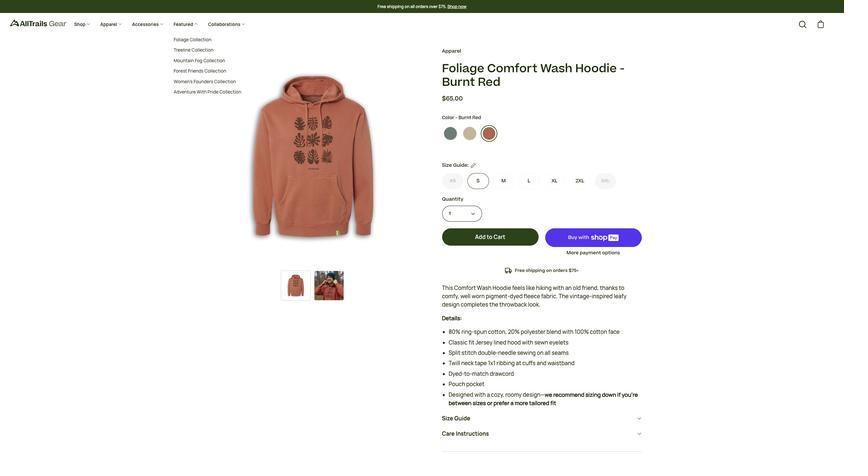 Task type: locate. For each thing, give the bounding box(es) containing it.
fabric.
[[542, 293, 558, 300]]

1 horizontal spatial on
[[537, 349, 544, 357]]

lined
[[494, 339, 507, 346]]

natural image
[[463, 127, 477, 140]]

0 horizontal spatial on
[[405, 4, 410, 9]]

toggle plus image inside featured link
[[194, 22, 198, 26]]

1 horizontal spatial toggle plus image
[[242, 22, 246, 26]]

1 horizontal spatial wash
[[541, 60, 573, 77]]

pouch
[[449, 381, 466, 388]]

toggle plus image inside collaborations link
[[242, 22, 246, 26]]

foliage comfort wash hoodie - burnt red
[[442, 60, 625, 91]]

all up and
[[545, 349, 551, 357]]

sewing
[[518, 349, 536, 357]]

a
[[487, 391, 490, 398], [511, 399, 514, 407]]

foliage
[[174, 37, 189, 43], [442, 60, 485, 77]]

hoodie inside this comfort wash hoodie feels like hiking with an old friend, thanks to comfy, well worn pigment-dyed fleece fabric. the vintage-inspired leafy design completes the throwback look.
[[493, 284, 512, 292]]

polyester
[[521, 328, 546, 336]]

2 horizontal spatial toggle plus image
[[194, 22, 198, 26]]

0 horizontal spatial fit
[[469, 339, 475, 346]]

2 vertical spatial on
[[537, 349, 544, 357]]

on for all
[[405, 4, 410, 9]]

on left over
[[405, 4, 410, 9]]

collection
[[190, 37, 212, 43], [192, 47, 214, 53], [203, 57, 225, 63], [205, 68, 226, 74], [214, 78, 236, 84], [220, 89, 241, 95]]

on inside "80% ring-spun cotton, 20% polyester blend with 100% cotton face classic fit jersey lined hood with sewn eyelets split stitch double-needle sewing on all seams twill neck tape 1x1 ribbing at cuffs and waistband dyed-to-match drawcord pouch pocket"
[[537, 349, 544, 357]]

1 toggle plus image from the left
[[160, 22, 164, 26]]

eyelets
[[550, 339, 569, 346]]

wash for -
[[541, 60, 573, 77]]

0 vertical spatial apparel
[[100, 21, 118, 27]]

vintage-
[[570, 293, 592, 300]]

design—
[[523, 391, 545, 398]]

1 horizontal spatial shipping
[[526, 267, 546, 274]]

adventure
[[174, 89, 196, 95]]

foliage up treeline
[[174, 37, 189, 43]]

0 vertical spatial wash
[[541, 60, 573, 77]]

toggle plus image
[[160, 22, 164, 26], [242, 22, 246, 26]]

2 size from the top
[[442, 415, 454, 422]]

Pine radio
[[442, 125, 459, 142]]

red inside foliage comfort wash hoodie - burnt red
[[478, 74, 501, 91]]

3xl
[[602, 177, 611, 184]]

20%
[[508, 328, 520, 336]]

you're
[[622, 391, 639, 398]]

this comfort wash hoodie feels like hiking with an old friend, thanks to comfy, well worn pigment-dyed fleece fabric. the vintage-inspired leafy design completes the throwback look.
[[442, 284, 627, 308]]

0 horizontal spatial orders
[[416, 4, 429, 9]]

0 vertical spatial shop
[[448, 4, 458, 9]]

burnt inside foliage comfort wash hoodie - burnt red
[[442, 74, 475, 91]]

hiking
[[537, 284, 552, 292]]

0 vertical spatial fit
[[469, 339, 475, 346]]

color
[[442, 115, 455, 121]]

1 vertical spatial shipping
[[526, 267, 546, 274]]

with right buy
[[579, 234, 590, 241]]

2 toggle plus image from the left
[[242, 22, 246, 26]]

1 vertical spatial free
[[515, 267, 525, 274]]

0 horizontal spatial wash
[[477, 284, 492, 292]]

all inside "80% ring-spun cotton, 20% polyester blend with 100% cotton face classic fit jersey lined hood with sewn eyelets split stitch double-needle sewing on all seams twill neck tape 1x1 ribbing at cuffs and waistband dyed-to-match drawcord pouch pocket"
[[545, 349, 551, 357]]

on
[[405, 4, 410, 9], [547, 267, 552, 274], [537, 349, 544, 357]]

0 horizontal spatial shipping
[[387, 4, 404, 9]]

sizing
[[586, 391, 601, 398]]

designed
[[449, 391, 474, 398]]

comfort inside this comfort wash hoodie feels like hiking with an old friend, thanks to comfy, well worn pigment-dyed fleece fabric. the vintage-inspired leafy design completes the throwback look.
[[455, 284, 476, 292]]

1 vertical spatial comfort
[[455, 284, 476, 292]]

recommend
[[554, 391, 585, 398]]

shop now link
[[448, 4, 467, 10]]

0 vertical spatial size
[[442, 162, 452, 169]]

size left guide at the bottom
[[442, 415, 454, 422]]

1 vertical spatial wash
[[477, 284, 492, 292]]

0 vertical spatial free
[[378, 4, 386, 9]]

founders
[[194, 78, 213, 84]]

0 vertical spatial hoodie
[[576, 60, 617, 77]]

burnt up $65.00
[[442, 74, 475, 91]]

to
[[487, 234, 493, 241], [619, 284, 625, 292]]

3 toggle plus image from the left
[[194, 22, 198, 26]]

0 horizontal spatial apparel
[[100, 21, 118, 27]]

collection up treeline collection
[[190, 37, 212, 43]]

wash
[[541, 60, 573, 77], [477, 284, 492, 292]]

fit down the we
[[551, 399, 557, 407]]

0 vertical spatial on
[[405, 4, 410, 9]]

to right the add
[[487, 234, 493, 241]]

1 vertical spatial orders
[[554, 267, 568, 274]]

1 horizontal spatial all
[[545, 349, 551, 357]]

free for free shipping on orders $75+
[[515, 267, 525, 274]]

apparel
[[100, 21, 118, 27], [442, 47, 462, 54]]

-
[[620, 60, 625, 77], [456, 115, 458, 121]]

care instructions
[[442, 430, 489, 437]]

0 horizontal spatial toggle plus image
[[160, 22, 164, 26]]

0 vertical spatial burnt
[[442, 74, 475, 91]]

a up "or"
[[487, 391, 490, 398]]

collaborations link
[[203, 16, 251, 33]]

on up hiking
[[547, 267, 552, 274]]

1 horizontal spatial free
[[515, 267, 525, 274]]

to inside button
[[487, 234, 493, 241]]

with
[[579, 234, 590, 241], [553, 284, 565, 292], [563, 328, 574, 336], [522, 339, 534, 346], [475, 391, 486, 398]]

fit up stitch
[[469, 339, 475, 346]]

1 horizontal spatial a
[[511, 399, 514, 407]]

size inside button
[[442, 415, 454, 422]]

free shipping on all orders over $75. shop now
[[378, 4, 467, 9]]

1 vertical spatial foliage
[[442, 60, 485, 77]]

1 vertical spatial hoodie
[[493, 284, 512, 292]]

a down roomy
[[511, 399, 514, 407]]

featured link
[[169, 16, 203, 33]]

1 horizontal spatial comfort
[[488, 60, 538, 77]]

1 vertical spatial size
[[442, 415, 454, 422]]

l
[[528, 177, 531, 184]]

burnt up "natural" image
[[459, 115, 472, 121]]

size inside 'button'
[[442, 162, 452, 169]]

size for size guide:
[[442, 162, 452, 169]]

0 vertical spatial shipping
[[387, 4, 404, 9]]

more
[[567, 250, 579, 257]]

0 horizontal spatial shop
[[74, 21, 86, 27]]

1 horizontal spatial fit
[[551, 399, 557, 407]]

pine image
[[444, 127, 457, 140]]

0 horizontal spatial a
[[487, 391, 490, 398]]

foliage up $65.00
[[442, 60, 485, 77]]

treeline collection link
[[169, 45, 246, 55]]

apparel link
[[95, 16, 127, 33], [442, 47, 462, 55]]

fit inside we recommend sizing down if you're between sizes or prefer a more tailored fit
[[551, 399, 557, 407]]

shop
[[448, 4, 458, 9], [74, 21, 86, 27]]

1 vertical spatial to
[[619, 284, 625, 292]]

wash for feels
[[477, 284, 492, 292]]

accessories link
[[127, 16, 169, 33]]

size left the guide:
[[442, 162, 452, 169]]

1 horizontal spatial to
[[619, 284, 625, 292]]

orders left over
[[416, 4, 429, 9]]

0 horizontal spatial all
[[411, 4, 415, 9]]

foliage inside foliage comfort wash hoodie - burnt red
[[442, 60, 485, 77]]

between
[[449, 399, 472, 407]]

shipping
[[387, 4, 404, 9], [526, 267, 546, 274]]

the
[[490, 301, 499, 308]]

0 vertical spatial red
[[478, 74, 501, 91]]

adventure with pride collection
[[174, 89, 241, 95]]

0 horizontal spatial comfort
[[455, 284, 476, 292]]

featured
[[174, 21, 194, 27]]

1 vertical spatial on
[[547, 267, 552, 274]]

0 horizontal spatial -
[[456, 115, 458, 121]]

$75.
[[439, 4, 447, 9]]

orders
[[416, 4, 429, 9], [554, 267, 568, 274]]

hoodie inside foliage comfort wash hoodie - burnt red
[[576, 60, 617, 77]]

buy with button
[[546, 229, 642, 247]]

care
[[442, 430, 455, 437]]

truck image
[[505, 267, 512, 274]]

on for orders
[[547, 267, 552, 274]]

down
[[603, 391, 617, 398]]

with up sewing
[[522, 339, 534, 346]]

0 horizontal spatial foliage
[[174, 37, 189, 43]]

s
[[477, 177, 480, 184]]

with up eyelets
[[563, 328, 574, 336]]

0 vertical spatial a
[[487, 391, 490, 398]]

fleece
[[524, 293, 541, 300]]

0 horizontal spatial free
[[378, 4, 386, 9]]

toggle plus image inside shop link
[[86, 22, 90, 26]]

comfort inside foliage comfort wash hoodie - burnt red
[[488, 60, 538, 77]]

0 vertical spatial comfort
[[488, 60, 538, 77]]

to up leafy at right
[[619, 284, 625, 292]]

treeline collection
[[174, 47, 214, 53]]

1 horizontal spatial hoodie
[[576, 60, 617, 77]]

seams
[[552, 349, 569, 357]]

toggle plus image for collaborations
[[242, 22, 246, 26]]

1 vertical spatial all
[[545, 349, 551, 357]]

sewn
[[535, 339, 549, 346]]

ring-
[[462, 328, 474, 336]]

drawcord
[[490, 370, 514, 378]]

guide:
[[454, 162, 469, 169]]

0 vertical spatial -
[[620, 60, 625, 77]]

split
[[449, 349, 461, 357]]

foliage comfort wash hoodie - burnt red hoodie touchstone image
[[203, 47, 422, 267], [281, 271, 311, 300], [315, 271, 344, 300]]

1 horizontal spatial shop
[[448, 4, 458, 9]]

0 horizontal spatial toggle plus image
[[86, 22, 90, 26]]

cart
[[494, 234, 506, 241]]

cuffs
[[523, 360, 536, 367]]

1 toggle plus image from the left
[[86, 22, 90, 26]]

with up sizes
[[475, 391, 486, 398]]

with up the
[[553, 284, 565, 292]]

1 vertical spatial a
[[511, 399, 514, 407]]

1 horizontal spatial toggle plus image
[[118, 22, 122, 26]]

0 vertical spatial foliage
[[174, 37, 189, 43]]

0 vertical spatial all
[[411, 4, 415, 9]]

2 horizontal spatial on
[[547, 267, 552, 274]]

1 horizontal spatial apparel
[[442, 47, 462, 54]]

shop link
[[69, 16, 95, 33]]

collection up pride
[[214, 78, 236, 84]]

toggle plus image
[[86, 22, 90, 26], [118, 22, 122, 26], [194, 22, 198, 26]]

2 toggle plus image from the left
[[118, 22, 122, 26]]

collection down treeline collection link
[[203, 57, 225, 63]]

1 vertical spatial apparel link
[[442, 47, 462, 55]]

foliage collection link
[[169, 35, 246, 45]]

add
[[476, 234, 486, 241]]

wash inside foliage comfort wash hoodie - burnt red
[[541, 60, 573, 77]]

1 horizontal spatial -
[[620, 60, 625, 77]]

friend,
[[583, 284, 599, 292]]

1 size from the top
[[442, 162, 452, 169]]

comfort
[[488, 60, 538, 77], [455, 284, 476, 292]]

size guide:
[[442, 162, 469, 169]]

1
[[449, 210, 451, 217]]

0 horizontal spatial to
[[487, 234, 493, 241]]

all left over
[[411, 4, 415, 9]]

1 vertical spatial burnt
[[459, 115, 472, 121]]

wash inside this comfort wash hoodie feels like hiking with an old friend, thanks to comfy, well worn pigment-dyed fleece fabric. the vintage-inspired leafy design completes the throwback look.
[[477, 284, 492, 292]]

on down sewn
[[537, 349, 544, 357]]

orders left $75+
[[554, 267, 568, 274]]

option group
[[442, 125, 642, 145]]

fit
[[469, 339, 475, 346], [551, 399, 557, 407]]

dyed-
[[449, 370, 465, 378]]

0 vertical spatial to
[[487, 234, 493, 241]]

toggle plus image inside 'accessories' link
[[160, 22, 164, 26]]

1 vertical spatial fit
[[551, 399, 557, 407]]

neck
[[462, 360, 474, 367]]

friends
[[188, 68, 204, 74]]

leafy
[[614, 293, 627, 300]]

1 horizontal spatial foliage
[[442, 60, 485, 77]]

0 horizontal spatial apparel link
[[95, 16, 127, 33]]

0 horizontal spatial hoodie
[[493, 284, 512, 292]]



Task type: describe. For each thing, give the bounding box(es) containing it.
comfort for this
[[455, 284, 476, 292]]

at
[[516, 360, 522, 367]]

size guide button
[[442, 411, 642, 426]]

blend
[[547, 328, 562, 336]]

worn
[[472, 293, 485, 300]]

with inside this comfort wash hoodie feels like hiking with an old friend, thanks to comfy, well worn pigment-dyed fleece fabric. the vintage-inspired leafy design completes the throwback look.
[[553, 284, 565, 292]]

1 vertical spatial -
[[456, 115, 458, 121]]

shipping for orders
[[526, 267, 546, 274]]

old
[[573, 284, 581, 292]]

over
[[429, 4, 438, 9]]

hood
[[508, 339, 521, 346]]

1 vertical spatial shop
[[74, 21, 86, 27]]

mountain
[[174, 57, 194, 63]]

feels
[[513, 284, 526, 292]]

toggle plus image for featured
[[194, 22, 198, 26]]

accessories
[[132, 21, 160, 27]]

and
[[537, 360, 547, 367]]

payment
[[580, 250, 602, 257]]

match
[[473, 370, 489, 378]]

the
[[559, 293, 569, 300]]

hoodie for feels
[[493, 284, 512, 292]]

like
[[527, 284, 535, 292]]

add to cart
[[476, 234, 506, 241]]

tape
[[475, 360, 487, 367]]

- inside foliage comfort wash hoodie - burnt red
[[620, 60, 625, 77]]

xl
[[552, 177, 558, 184]]

size guide
[[442, 415, 471, 422]]

a inside we recommend sizing down if you're between sizes or prefer a more tailored fit
[[511, 399, 514, 407]]

guide
[[455, 415, 471, 422]]

80%
[[449, 328, 461, 336]]

pride
[[208, 89, 219, 95]]

completes
[[461, 301, 489, 308]]

sizes
[[473, 399, 486, 407]]

mountain fog collection link
[[169, 55, 246, 66]]

0 vertical spatial apparel link
[[95, 16, 127, 33]]

quantity
[[442, 196, 464, 203]]

women's founders collection
[[174, 78, 236, 84]]

double-
[[478, 349, 499, 357]]

collection right pride
[[220, 89, 241, 95]]

options
[[603, 250, 621, 257]]

1x1
[[488, 360, 496, 367]]

spun
[[474, 328, 487, 336]]

treeline
[[174, 47, 191, 53]]

size guide: button
[[442, 161, 476, 170]]

$65.00
[[442, 94, 463, 103]]

dyed
[[510, 293, 523, 300]]

inspired
[[592, 293, 613, 300]]

now
[[459, 4, 467, 9]]

to inside this comfort wash hoodie feels like hiking with an old friend, thanks to comfy, well worn pigment-dyed fleece fabric. the vintage-inspired leafy design completes the throwback look.
[[619, 284, 625, 292]]

toggle plus image for apparel
[[118, 22, 122, 26]]

$75+
[[569, 267, 579, 274]]

twill
[[449, 360, 461, 367]]

1 horizontal spatial orders
[[554, 267, 568, 274]]

buy with
[[569, 234, 591, 241]]

care instructions button
[[442, 426, 642, 441]]

more payment options
[[567, 250, 621, 257]]

1 vertical spatial apparel
[[442, 47, 462, 54]]

color - burnt red
[[442, 115, 482, 121]]

more payment options button
[[546, 249, 642, 258]]

foliage for foliage comfort wash hoodie - burnt red
[[442, 60, 485, 77]]

toggle plus image for accessories
[[160, 22, 164, 26]]

or
[[488, 399, 493, 407]]

m
[[502, 177, 506, 184]]

tailored
[[530, 399, 550, 407]]

well
[[461, 293, 471, 300]]

1 button
[[442, 206, 482, 222]]

jersey
[[476, 339, 493, 346]]

Burnt Red radio
[[481, 125, 498, 142]]

shipping for all
[[387, 4, 404, 9]]

if
[[618, 391, 621, 398]]

xs
[[450, 177, 456, 184]]

buy
[[569, 234, 578, 241]]

1 vertical spatial red
[[473, 115, 482, 121]]

an
[[566, 284, 572, 292]]

details:
[[442, 315, 462, 322]]

free for free shipping on all orders over $75. shop now
[[378, 4, 386, 9]]

prefer
[[494, 399, 510, 407]]

1 horizontal spatial apparel link
[[442, 47, 462, 55]]

burnt red image
[[483, 127, 496, 140]]

Natural radio
[[462, 125, 478, 142]]

foliage for foliage collection
[[174, 37, 189, 43]]

80% ring-spun cotton, 20% polyester blend with 100% cotton face classic fit jersey lined hood with sewn eyelets split stitch double-needle sewing on all seams twill neck tape 1x1 ribbing at cuffs and waistband dyed-to-match drawcord pouch pocket
[[449, 328, 620, 388]]

free shipping on orders $75+
[[515, 267, 579, 274]]

foliage collection
[[174, 37, 212, 43]]

design
[[442, 301, 460, 308]]

to-
[[465, 370, 473, 378]]

hoodie for -
[[576, 60, 617, 77]]

toggle plus image for shop
[[86, 22, 90, 26]]

2xl
[[576, 177, 585, 184]]

comfort for foliage
[[488, 60, 538, 77]]

size for size guide
[[442, 415, 454, 422]]

0 vertical spatial orders
[[416, 4, 429, 9]]

cotton,
[[489, 328, 507, 336]]

comfy,
[[442, 293, 460, 300]]

with
[[197, 89, 207, 95]]

face
[[609, 328, 620, 336]]

with inside button
[[579, 234, 590, 241]]

this
[[442, 284, 453, 292]]

collection down mountain fog collection link
[[205, 68, 226, 74]]

collection up mountain fog collection
[[192, 47, 214, 53]]

forest
[[174, 68, 187, 74]]

collaborations
[[208, 21, 242, 27]]

pigment-
[[486, 293, 510, 300]]

cotton
[[591, 328, 608, 336]]

needle
[[499, 349, 517, 357]]

fit inside "80% ring-spun cotton, 20% polyester blend with 100% cotton face classic fit jersey lined hood with sewn eyelets split stitch double-needle sewing on all seams twill neck tape 1x1 ribbing at cuffs and waistband dyed-to-match drawcord pouch pocket"
[[469, 339, 475, 346]]



Task type: vqa. For each thing, say whether or not it's contained in the screenshot.
Hoodie to the top
yes



